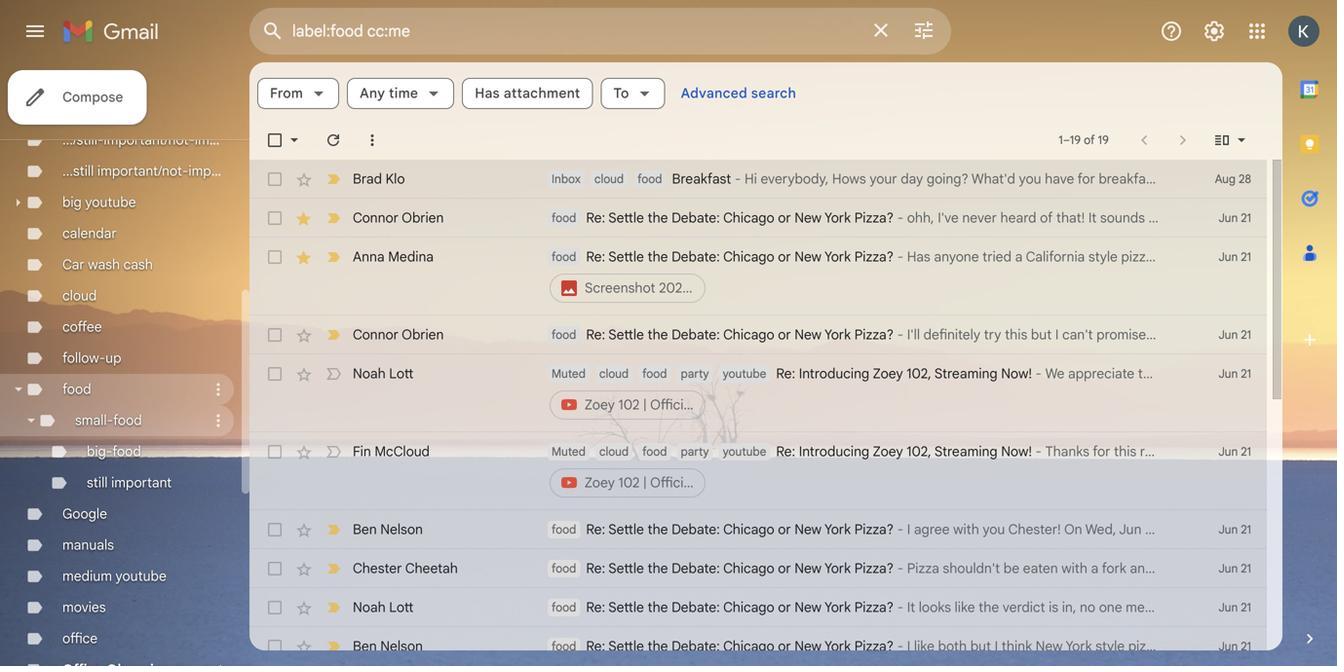 Task type: vqa. For each thing, say whether or not it's contained in the screenshot.
Blossom related to Blossom link
no



Task type: locate. For each thing, give the bounding box(es) containing it.
support image
[[1160, 19, 1183, 43]]

1 now! from the top
[[1001, 365, 1032, 383]]

21 for sixth "row" from the bottom of the page
[[1241, 367, 1251, 382]]

small-food link
[[75, 412, 142, 429]]

car wash cash
[[62, 256, 153, 273]]

re: introducing zoey 102, streaming now! -
[[776, 365, 1045, 383], [776, 443, 1045, 460]]

coffee link
[[62, 319, 102, 336]]

movies
[[62, 599, 106, 616]]

noah up fin
[[353, 365, 386, 383]]

0 vertical spatial lott
[[389, 365, 414, 383]]

1 new from the top
[[795, 210, 822, 227]]

settle for seventh "row"
[[608, 521, 644, 538]]

2 noah from the top
[[353, 599, 386, 616]]

row
[[249, 160, 1267, 199], [249, 199, 1267, 238], [249, 238, 1267, 316], [249, 316, 1267, 355], [249, 355, 1267, 433], [249, 433, 1267, 511], [249, 511, 1267, 550], [249, 550, 1267, 589], [249, 589, 1317, 628], [249, 628, 1267, 667]]

noah lott for second "row" from the bottom of the page
[[353, 599, 414, 616]]

cell
[[548, 248, 1169, 306], [548, 364, 1169, 423], [548, 442, 1169, 501]]

ben up chester on the left bottom of the page
[[353, 521, 377, 538]]

0 vertical spatial ben nelson
[[353, 521, 423, 538]]

2 settle from the top
[[608, 249, 644, 266]]

important up ...still important/not-important
[[195, 132, 255, 149]]

york for first "row" from the bottom
[[825, 638, 851, 655]]

2 zoey from the top
[[873, 443, 903, 460]]

muted for noah lott
[[552, 367, 586, 382]]

zoey for noah lott
[[873, 365, 903, 383]]

1 vertical spatial connor
[[353, 326, 398, 344]]

pizza? for second "row" from the bottom of the page
[[854, 599, 894, 616]]

0 vertical spatial party
[[681, 367, 709, 382]]

1 vertical spatial re: introducing zoey 102, streaming now! -
[[776, 443, 1045, 460]]

0 vertical spatial noah lott
[[353, 365, 414, 383]]

6 or from the top
[[778, 599, 791, 616]]

21 for second "row" from the bottom of the page
[[1241, 601, 1251, 615]]

1 obrien from the top
[[402, 210, 444, 227]]

connor obrien for seventh "row" from the bottom of the page
[[353, 326, 444, 344]]

cell for fin mccloud
[[548, 442, 1169, 501]]

3 jun 21 from the top
[[1219, 328, 1251, 343]]

3 21 from the top
[[1241, 328, 1251, 343]]

2 vertical spatial cell
[[548, 442, 1169, 501]]

debate: for seventh "row" from the bottom of the page
[[672, 326, 720, 344]]

york for seventh "row" from the bottom of the page
[[825, 326, 851, 344]]

7 settle from the top
[[608, 638, 644, 655]]

settle for "row" containing chester cheetah
[[608, 560, 644, 577]]

ben nelson
[[353, 521, 423, 538], [353, 638, 423, 655]]

1 vertical spatial zoey
[[873, 443, 903, 460]]

1 vertical spatial noah lott
[[353, 599, 414, 616]]

nelson down chester cheetah
[[380, 638, 423, 655]]

any
[[360, 85, 385, 102]]

mccloud
[[375, 443, 430, 460]]

or
[[778, 210, 791, 227], [778, 249, 791, 266], [778, 326, 791, 344], [778, 521, 791, 538], [778, 560, 791, 577], [778, 599, 791, 616], [778, 638, 791, 655]]

1 muted from the top
[[552, 367, 586, 382]]

2 vertical spatial important
[[111, 475, 172, 492]]

food
[[637, 172, 662, 187], [552, 211, 576, 226], [552, 250, 576, 265], [552, 328, 576, 343], [642, 367, 667, 382], [62, 381, 91, 398], [113, 412, 142, 429], [112, 443, 141, 460], [642, 445, 667, 460], [552, 523, 576, 537], [552, 562, 576, 576], [552, 601, 576, 615], [552, 640, 576, 654]]

3 cell from the top
[[548, 442, 1169, 501]]

jun for 9th "row" from the bottom
[[1219, 211, 1238, 226]]

for
[[1078, 171, 1095, 188]]

7 york from the top
[[825, 638, 851, 655]]

cell containing re: settle the debate: chicago or new york pizza?
[[548, 248, 1169, 306]]

0 vertical spatial muted
[[552, 367, 586, 382]]

None checkbox
[[265, 131, 285, 150], [265, 170, 285, 189], [265, 209, 285, 228], [265, 326, 285, 345], [265, 442, 285, 462], [265, 520, 285, 540], [265, 559, 285, 579], [265, 131, 285, 150], [265, 170, 285, 189], [265, 209, 285, 228], [265, 326, 285, 345], [265, 442, 285, 462], [265, 520, 285, 540], [265, 559, 285, 579]]

connor down brad klo
[[353, 210, 398, 227]]

pizza? for 9th "row" from the bottom
[[854, 210, 894, 227]]

ben for seventh "row"
[[353, 521, 377, 538]]

introducing for lott
[[799, 365, 870, 383]]

0 vertical spatial streaming
[[935, 365, 998, 383]]

0 vertical spatial cell
[[548, 248, 1169, 306]]

connor obrien down the anna medina
[[353, 326, 444, 344]]

1 vertical spatial 102,
[[907, 443, 931, 460]]

or for seventh "row" from the bottom of the page
[[778, 326, 791, 344]]

6 jun from the top
[[1219, 523, 1238, 537]]

8 21 from the top
[[1241, 601, 1251, 615]]

2 streaming from the top
[[935, 443, 998, 460]]

your
[[870, 171, 897, 188]]

0 vertical spatial now!
[[1001, 365, 1032, 383]]

0 vertical spatial important/not-
[[104, 132, 195, 149]]

2 food re: settle the debate: chicago or new york pizza? - from the top
[[552, 249, 907, 266]]

1 party from the top
[[681, 367, 709, 382]]

1 vertical spatial noah
[[353, 599, 386, 616]]

still important link
[[87, 475, 172, 492]]

office link
[[62, 631, 98, 648]]

2 york from the top
[[825, 249, 851, 266]]

connor obrien down klo
[[353, 210, 444, 227]]

0 vertical spatial connor
[[353, 210, 398, 227]]

main content containing from
[[249, 62, 1317, 667]]

medium youtube
[[62, 568, 166, 585]]

1 vertical spatial lott
[[389, 599, 414, 616]]

jun 21 for "row" containing fin mccloud
[[1219, 445, 1251, 460]]

1 jun 21 from the top
[[1219, 211, 1251, 226]]

advanced search button
[[673, 76, 804, 111]]

brad
[[353, 171, 382, 188]]

food re: settle the debate: chicago or new york pizza? - for seventh "row" from the bottom of the page
[[552, 326, 907, 344]]

2 jun from the top
[[1219, 250, 1238, 265]]

debate: for second "row" from the bottom of the page
[[672, 599, 720, 616]]

1 nelson from the top
[[380, 521, 423, 538]]

5 jun from the top
[[1219, 445, 1238, 460]]

now!
[[1001, 365, 1032, 383], [1001, 443, 1032, 460]]

1 vertical spatial ben nelson
[[353, 638, 423, 655]]

-
[[735, 171, 741, 188], [897, 210, 904, 227], [897, 249, 904, 266], [897, 326, 904, 344], [1036, 365, 1042, 383], [1036, 443, 1042, 460], [897, 521, 904, 538], [897, 560, 904, 577], [897, 599, 904, 616], [897, 638, 904, 655]]

jun for first "row" from the bottom
[[1219, 640, 1238, 654]]

what'd
[[971, 171, 1015, 188]]

office
[[62, 631, 98, 648]]

navigation
[[0, 62, 255, 667]]

6 york from the top
[[825, 599, 851, 616]]

1 zoey from the top
[[873, 365, 903, 383]]

1 vertical spatial important
[[188, 163, 249, 180]]

1 vertical spatial connor obrien
[[353, 326, 444, 344]]

2 introducing from the top
[[799, 443, 870, 460]]

2 or from the top
[[778, 249, 791, 266]]

5 jun 21 from the top
[[1219, 445, 1251, 460]]

3 new from the top
[[795, 326, 822, 344]]

streaming
[[935, 365, 998, 383], [935, 443, 998, 460]]

one
[[1099, 599, 1122, 616]]

obrien up medina
[[402, 210, 444, 227]]

3 pizza? from the top
[[854, 326, 894, 344]]

anna medina
[[353, 249, 434, 266]]

party for fin mccloud
[[681, 445, 709, 460]]

chicago
[[723, 210, 774, 227], [723, 249, 774, 266], [723, 326, 774, 344], [723, 521, 774, 538], [723, 560, 774, 577], [723, 599, 774, 616], [1195, 599, 1246, 616], [723, 638, 774, 655]]

medina
[[388, 249, 434, 266]]

1 noah from the top
[[353, 365, 386, 383]]

food re: settle the debate: chicago or new york pizza? - for "row" containing chester cheetah
[[552, 560, 907, 577]]

2 muted from the top
[[552, 445, 586, 460]]

ben down chester on the left bottom of the page
[[353, 638, 377, 655]]

important down .../still-important/not-important 'link'
[[188, 163, 249, 180]]

food inside food re: settle the debate: chicago or new york pizza? - it looks like the verdict is in, no one mentioned chicago deep dish
[[552, 601, 576, 615]]

the
[[648, 210, 668, 227], [648, 249, 668, 266], [648, 326, 668, 344], [648, 521, 668, 538], [648, 560, 668, 577], [648, 599, 668, 616], [979, 599, 999, 616], [648, 638, 668, 655]]

21 for "row" containing fin mccloud
[[1241, 445, 1251, 460]]

1 vertical spatial ben
[[353, 638, 377, 655]]

important/not- up ...still important/not-important
[[104, 132, 195, 149]]

4 jun 21 from the top
[[1219, 367, 1251, 382]]

1 or from the top
[[778, 210, 791, 227]]

0 vertical spatial introducing
[[799, 365, 870, 383]]

ben nelson for first "row" from the bottom
[[353, 638, 423, 655]]

debate: for "row" containing chester cheetah
[[672, 560, 720, 577]]

5 new from the top
[[795, 560, 822, 577]]

0 vertical spatial zoey
[[873, 365, 903, 383]]

1 pizza? from the top
[[854, 210, 894, 227]]

9 row from the top
[[249, 589, 1317, 628]]

1 vertical spatial nelson
[[380, 638, 423, 655]]

main content
[[249, 62, 1317, 667]]

1 ben nelson from the top
[[353, 521, 423, 538]]

2 connor obrien from the top
[[353, 326, 444, 344]]

debate: for 9th "row" from the bottom
[[672, 210, 720, 227]]

2 jun 21 from the top
[[1219, 250, 1251, 265]]

4 york from the top
[[825, 521, 851, 538]]

important/not- down .../still-important/not-important
[[97, 163, 188, 180]]

6 jun 21 from the top
[[1219, 523, 1251, 537]]

streaming for lott
[[935, 365, 998, 383]]

pizza? for seventh "row"
[[854, 521, 894, 538]]

jun
[[1219, 211, 1238, 226], [1219, 250, 1238, 265], [1219, 328, 1238, 343], [1219, 367, 1238, 382], [1219, 445, 1238, 460], [1219, 523, 1238, 537], [1219, 562, 1238, 576], [1219, 601, 1238, 615], [1219, 640, 1238, 654]]

1 connor from the top
[[353, 210, 398, 227]]

1 lott from the top
[[389, 365, 414, 383]]

lott for second "row" from the bottom of the page
[[389, 599, 414, 616]]

important down big-food
[[111, 475, 172, 492]]

going?
[[927, 171, 969, 188]]

advanced search
[[681, 85, 796, 102]]

4 new from the top
[[795, 521, 822, 538]]

1 cell from the top
[[548, 248, 1169, 306]]

1 vertical spatial muted
[[552, 445, 586, 460]]

5 21 from the top
[[1241, 445, 1251, 460]]

big youtube
[[62, 194, 136, 211]]

important
[[195, 132, 255, 149], [188, 163, 249, 180], [111, 475, 172, 492]]

connor
[[353, 210, 398, 227], [353, 326, 398, 344]]

now! for lott
[[1001, 365, 1032, 383]]

nelson up chester cheetah
[[380, 521, 423, 538]]

connor down anna
[[353, 326, 398, 344]]

is
[[1049, 599, 1058, 616]]

2 102, from the top
[[907, 443, 931, 460]]

21
[[1241, 211, 1251, 226], [1241, 250, 1251, 265], [1241, 328, 1251, 343], [1241, 367, 1251, 382], [1241, 445, 1251, 460], [1241, 523, 1251, 537], [1241, 562, 1251, 576], [1241, 601, 1251, 615], [1241, 640, 1251, 654]]

None checkbox
[[265, 248, 285, 267], [265, 364, 285, 384], [265, 598, 285, 618], [265, 637, 285, 657], [265, 248, 285, 267], [265, 364, 285, 384], [265, 598, 285, 618], [265, 637, 285, 657]]

4 food re: settle the debate: chicago or new york pizza? - from the top
[[552, 521, 907, 538]]

6 pizza? from the top
[[854, 599, 894, 616]]

None search field
[[249, 8, 951, 55]]

1 vertical spatial obrien
[[402, 326, 444, 344]]

1 settle from the top
[[608, 210, 644, 227]]

jun 21
[[1219, 211, 1251, 226], [1219, 250, 1251, 265], [1219, 328, 1251, 343], [1219, 367, 1251, 382], [1219, 445, 1251, 460], [1219, 523, 1251, 537], [1219, 562, 1251, 576], [1219, 601, 1251, 615], [1219, 640, 1251, 654]]

8 jun from the top
[[1219, 601, 1238, 615]]

noah for second "row" from the bottom of the page
[[353, 599, 386, 616]]

1 vertical spatial streaming
[[935, 443, 998, 460]]

0 vertical spatial nelson
[[380, 521, 423, 538]]

3 row from the top
[[249, 238, 1267, 316]]

1 vertical spatial party
[[681, 445, 709, 460]]

inbox
[[552, 172, 581, 187]]

2 connor from the top
[[353, 326, 398, 344]]

6 debate: from the top
[[672, 599, 720, 616]]

2 21 from the top
[[1241, 250, 1251, 265]]

or for "row" containing chester cheetah
[[778, 560, 791, 577]]

nelson
[[380, 521, 423, 538], [380, 638, 423, 655]]

noah lott up fin mccloud
[[353, 365, 414, 383]]

0 vertical spatial noah
[[353, 365, 386, 383]]

4 or from the top
[[778, 521, 791, 538]]

debate:
[[672, 210, 720, 227], [672, 249, 720, 266], [672, 326, 720, 344], [672, 521, 720, 538], [672, 560, 720, 577], [672, 599, 720, 616], [672, 638, 720, 655]]

1 york from the top
[[825, 210, 851, 227]]

important/not- for ...still
[[97, 163, 188, 180]]

2 debate: from the top
[[672, 249, 720, 266]]

noah
[[353, 365, 386, 383], [353, 599, 386, 616]]

1 ben from the top
[[353, 521, 377, 538]]

big
[[62, 194, 82, 211]]

2 ben nelson from the top
[[353, 638, 423, 655]]

6 21 from the top
[[1241, 523, 1251, 537]]

4 settle from the top
[[608, 521, 644, 538]]

food link
[[62, 381, 91, 398]]

1 row from the top
[[249, 160, 1267, 199]]

3 food re: settle the debate: chicago or new york pizza? - from the top
[[552, 326, 907, 344]]

6 new from the top
[[795, 599, 822, 616]]

new for "row" containing chester cheetah
[[795, 560, 822, 577]]

1 vertical spatial important/not-
[[97, 163, 188, 180]]

obrien for 9th "row" from the bottom
[[402, 210, 444, 227]]

pizza?
[[854, 210, 894, 227], [854, 249, 894, 266], [854, 326, 894, 344], [854, 521, 894, 538], [854, 560, 894, 577], [854, 599, 894, 616], [854, 638, 894, 655]]

6 row from the top
[[249, 433, 1267, 511]]

ben nelson for seventh "row"
[[353, 521, 423, 538]]

noah lott down chester on the left bottom of the page
[[353, 599, 414, 616]]

zoey for fin mccloud
[[873, 443, 903, 460]]

important/not- for .../still-
[[104, 132, 195, 149]]

obrien down medina
[[402, 326, 444, 344]]

york for 9th "row" from the bottom
[[825, 210, 851, 227]]

tab list
[[1283, 62, 1337, 596]]

new for second "row" from the bottom of the page
[[795, 599, 822, 616]]

3 debate: from the top
[[672, 326, 720, 344]]

21 for "row" containing chester cheetah
[[1241, 562, 1251, 576]]

fin
[[353, 443, 371, 460]]

connor obrien
[[353, 210, 444, 227], [353, 326, 444, 344]]

5 york from the top
[[825, 560, 851, 577]]

muted for fin mccloud
[[552, 445, 586, 460]]

2 party from the top
[[681, 445, 709, 460]]

7 jun 21 from the top
[[1219, 562, 1251, 576]]

7 new from the top
[[795, 638, 822, 655]]

nelson for first "row" from the bottom
[[380, 638, 423, 655]]

connor obrien for 9th "row" from the bottom
[[353, 210, 444, 227]]

jun 21 for "row" containing chester cheetah
[[1219, 562, 1251, 576]]

0 vertical spatial connor obrien
[[353, 210, 444, 227]]

4 row from the top
[[249, 316, 1267, 355]]

1 vertical spatial cell
[[548, 364, 1169, 423]]

ben nelson down chester on the left bottom of the page
[[353, 638, 423, 655]]

chicago for seventh "row" from the bottom of the page
[[723, 326, 774, 344]]

5 pizza? from the top
[[854, 560, 894, 577]]

1 102, from the top
[[907, 365, 931, 383]]

cloud
[[594, 172, 624, 187], [62, 287, 97, 305], [599, 367, 629, 382], [599, 445, 629, 460]]

1 vertical spatial introducing
[[799, 443, 870, 460]]

jun 21 for seventh "row"
[[1219, 523, 1251, 537]]

3 settle from the top
[[608, 326, 644, 344]]

streaming for mccloud
[[935, 443, 998, 460]]

party for noah lott
[[681, 367, 709, 382]]

0 vertical spatial re: introducing zoey 102, streaming now! -
[[776, 365, 1045, 383]]

4 debate: from the top
[[672, 521, 720, 538]]

6 settle from the top
[[608, 599, 644, 616]]

4 jun from the top
[[1219, 367, 1238, 382]]

9 jun from the top
[[1219, 640, 1238, 654]]

new
[[795, 210, 822, 227], [795, 249, 822, 266], [795, 326, 822, 344], [795, 521, 822, 538], [795, 560, 822, 577], [795, 599, 822, 616], [795, 638, 822, 655]]

introducing
[[799, 365, 870, 383], [799, 443, 870, 460]]

refresh image
[[324, 131, 343, 150]]

7 jun from the top
[[1219, 562, 1238, 576]]

jun for second "row" from the bottom of the page
[[1219, 601, 1238, 615]]

4 21 from the top
[[1241, 367, 1251, 382]]

6 food re: settle the debate: chicago or new york pizza? - from the top
[[552, 638, 907, 655]]

has
[[475, 85, 500, 102]]

...still important/not-important link
[[62, 163, 249, 180]]

medium
[[62, 568, 112, 585]]

klo
[[386, 171, 405, 188]]

settle
[[608, 210, 644, 227], [608, 249, 644, 266], [608, 326, 644, 344], [608, 521, 644, 538], [608, 560, 644, 577], [608, 599, 644, 616], [608, 638, 644, 655]]

breakfast - hi everybody, hows your day going? what'd you have for breakfast best
[[672, 171, 1189, 188]]

youtube
[[85, 194, 136, 211], [723, 367, 766, 382], [723, 445, 766, 460], [116, 568, 166, 585]]

1 streaming from the top
[[935, 365, 998, 383]]

0 vertical spatial 102,
[[907, 365, 931, 383]]

0 vertical spatial ben
[[353, 521, 377, 538]]

or for 9th "row" from the bottom
[[778, 210, 791, 227]]

1 vertical spatial now!
[[1001, 443, 1032, 460]]

4 pizza? from the top
[[854, 521, 894, 538]]

re:
[[586, 210, 605, 227], [586, 249, 605, 266], [586, 326, 605, 344], [776, 365, 795, 383], [776, 443, 795, 460], [586, 521, 605, 538], [586, 560, 605, 577], [586, 599, 605, 616], [586, 638, 605, 655]]

5 food re: settle the debate: chicago or new york pizza? - from the top
[[552, 560, 907, 577]]

lott for sixth "row" from the bottom of the page
[[389, 365, 414, 383]]

lott up mccloud
[[389, 365, 414, 383]]

1 connor obrien from the top
[[353, 210, 444, 227]]

3 york from the top
[[825, 326, 851, 344]]

1 jun from the top
[[1219, 211, 1238, 226]]

lott down chester cheetah
[[389, 599, 414, 616]]

best
[[1161, 171, 1189, 188]]

debate: for first "row" from the bottom
[[672, 638, 720, 655]]

navigation containing compose
[[0, 62, 255, 667]]

car
[[62, 256, 84, 273]]

1 21 from the top
[[1241, 211, 1251, 226]]

0 vertical spatial important
[[195, 132, 255, 149]]

ben nelson up chester on the left bottom of the page
[[353, 521, 423, 538]]

7 21 from the top
[[1241, 562, 1251, 576]]

noah down chester on the left bottom of the page
[[353, 599, 386, 616]]

0 vertical spatial obrien
[[402, 210, 444, 227]]

3 or from the top
[[778, 326, 791, 344]]

deep
[[1250, 599, 1283, 616]]

7 or from the top
[[778, 638, 791, 655]]

9 21 from the top
[[1241, 640, 1251, 654]]

8 row from the top
[[249, 550, 1267, 589]]

2 nelson from the top
[[380, 638, 423, 655]]

obrien
[[402, 210, 444, 227], [402, 326, 444, 344]]

7 row from the top
[[249, 511, 1267, 550]]

2 obrien from the top
[[402, 326, 444, 344]]

it
[[907, 599, 915, 616]]

york
[[825, 210, 851, 227], [825, 249, 851, 266], [825, 326, 851, 344], [825, 521, 851, 538], [825, 560, 851, 577], [825, 599, 851, 616], [825, 638, 851, 655]]

jun 21 for "row" containing anna medina
[[1219, 250, 1251, 265]]

cheetah
[[405, 560, 458, 577]]

2 noah lott from the top
[[353, 599, 414, 616]]

jun for sixth "row" from the bottom of the page
[[1219, 367, 1238, 382]]

...still
[[62, 163, 94, 180]]

re: for 9th "row" from the bottom
[[586, 210, 605, 227]]



Task type: describe. For each thing, give the bounding box(es) containing it.
hi
[[745, 171, 757, 188]]

mentioned
[[1126, 599, 1192, 616]]

aug
[[1215, 172, 1236, 187]]

medium youtube link
[[62, 568, 166, 585]]

big-food link
[[87, 443, 141, 460]]

has attachment
[[475, 85, 580, 102]]

more image
[[363, 131, 382, 150]]

new for first "row" from the bottom
[[795, 638, 822, 655]]

york for "row" containing chester cheetah
[[825, 560, 851, 577]]

compose
[[62, 89, 123, 106]]

food re: settle the debate: chicago or new york pizza? - for seventh "row"
[[552, 521, 907, 538]]

new for seventh "row"
[[795, 521, 822, 538]]

in,
[[1062, 599, 1076, 616]]

big-food
[[87, 443, 141, 460]]

row containing chester cheetah
[[249, 550, 1267, 589]]

chester cheetah
[[353, 560, 458, 577]]

chester
[[353, 560, 402, 577]]

clear search image
[[862, 11, 900, 50]]

chicago for 9th "row" from the bottom
[[723, 210, 774, 227]]

debate: for seventh "row"
[[672, 521, 720, 538]]

calendar link
[[62, 225, 117, 242]]

chicago for "row" containing chester cheetah
[[723, 560, 774, 577]]

settle inside cell
[[608, 249, 644, 266]]

everybody,
[[761, 171, 829, 188]]

re: introducing zoey 102, streaming now! - for mccloud
[[776, 443, 1045, 460]]

important for ...still important/not-important
[[188, 163, 249, 180]]

pizza? for "row" containing chester cheetah
[[854, 560, 894, 577]]

chicago inside cell
[[723, 249, 774, 266]]

pizza? inside cell
[[854, 249, 894, 266]]

re: for seventh "row" from the bottom of the page
[[586, 326, 605, 344]]

ben for first "row" from the bottom
[[353, 638, 377, 655]]

28
[[1239, 172, 1251, 187]]

fin mccloud
[[353, 443, 430, 460]]

21 for "row" containing anna medina
[[1241, 250, 1251, 265]]

toggle split pane mode image
[[1212, 131, 1232, 150]]

settings image
[[1203, 19, 1226, 43]]

compose button
[[8, 70, 147, 125]]

.../still-important/not-important
[[62, 132, 255, 149]]

small-
[[75, 412, 113, 429]]

or for first "row" from the bottom
[[778, 638, 791, 655]]

21 for 9th "row" from the bottom
[[1241, 211, 1251, 226]]

food re: settle the debate: chicago or new york pizza? - inside cell
[[552, 249, 907, 266]]

big youtube link
[[62, 194, 136, 211]]

settle for 9th "row" from the bottom
[[608, 210, 644, 227]]

food re: settle the debate: chicago or new york pizza? - for 9th "row" from the bottom
[[552, 210, 907, 227]]

no
[[1080, 599, 1096, 616]]

5 row from the top
[[249, 355, 1267, 433]]

cloud link
[[62, 287, 97, 305]]

re: for first "row" from the bottom
[[586, 638, 605, 655]]

hows
[[832, 171, 866, 188]]

still
[[87, 475, 108, 492]]

or for second "row" from the bottom of the page
[[778, 599, 791, 616]]

important for .../still-important/not-important
[[195, 132, 255, 149]]

breakfast
[[672, 171, 731, 188]]

looks
[[919, 599, 951, 616]]

movies link
[[62, 599, 106, 616]]

main menu image
[[23, 19, 47, 43]]

from
[[270, 85, 303, 102]]

have
[[1045, 171, 1074, 188]]

settle for seventh "row" from the bottom of the page
[[608, 326, 644, 344]]

new for seventh "row" from the bottom of the page
[[795, 326, 822, 344]]

obrien for seventh "row" from the bottom of the page
[[402, 326, 444, 344]]

jun 21 for first "row" from the bottom
[[1219, 640, 1251, 654]]

re: for second "row" from the bottom of the page
[[586, 599, 605, 616]]

big-
[[87, 443, 112, 460]]

Search mail text field
[[292, 21, 858, 41]]

connor for 9th "row" from the bottom
[[353, 210, 398, 227]]

re: for "row" containing chester cheetah
[[586, 560, 605, 577]]

chicago for first "row" from the bottom
[[723, 638, 774, 655]]

jun 21 for second "row" from the bottom of the page
[[1219, 601, 1251, 615]]

google
[[62, 506, 107, 523]]

cell for anna medina
[[548, 248, 1169, 306]]

noah for sixth "row" from the bottom of the page
[[353, 365, 386, 383]]

gmail image
[[62, 12, 169, 51]]

row containing brad klo
[[249, 160, 1267, 199]]

any time
[[360, 85, 418, 102]]

manuals
[[62, 537, 114, 554]]

2 row from the top
[[249, 199, 1267, 238]]

breakfast
[[1099, 171, 1157, 188]]

.../still-
[[62, 132, 104, 149]]

food re: settle the debate: chicago or new york pizza? - for first "row" from the bottom
[[552, 638, 907, 655]]

attachment
[[504, 85, 580, 102]]

still important
[[87, 475, 172, 492]]

dish
[[1286, 599, 1313, 616]]

jun 21 for 9th "row" from the bottom
[[1219, 211, 1251, 226]]

manuals link
[[62, 537, 114, 554]]

has attachment button
[[462, 78, 593, 109]]

now! for mccloud
[[1001, 443, 1032, 460]]

settle for second "row" from the bottom of the page
[[608, 599, 644, 616]]

follow-
[[62, 350, 105, 367]]

or inside cell
[[778, 249, 791, 266]]

3 jun from the top
[[1219, 328, 1238, 343]]

anna
[[353, 249, 385, 266]]

chicago for seventh "row"
[[723, 521, 774, 538]]

nelson for seventh "row"
[[380, 521, 423, 538]]

search mail image
[[255, 14, 290, 49]]

pizza? for first "row" from the bottom
[[854, 638, 894, 655]]

from button
[[257, 78, 339, 109]]

or for seventh "row"
[[778, 521, 791, 538]]

advanced
[[681, 85, 747, 102]]

day
[[901, 171, 923, 188]]

calendar
[[62, 225, 117, 242]]

.../still-important/not-important link
[[62, 132, 255, 149]]

follow-up
[[62, 350, 121, 367]]

settle for first "row" from the bottom
[[608, 638, 644, 655]]

jun 21 for sixth "row" from the bottom of the page
[[1219, 367, 1251, 382]]

york for seventh "row"
[[825, 521, 851, 538]]

10 row from the top
[[249, 628, 1267, 667]]

food re: settle the debate: chicago or new york pizza? - it looks like the verdict is in, no one mentioned chicago deep dish
[[552, 599, 1317, 616]]

small-food
[[75, 412, 142, 429]]

102, for fin mccloud
[[907, 443, 931, 460]]

up
[[105, 350, 121, 367]]

introducing for mccloud
[[799, 443, 870, 460]]

any time button
[[347, 78, 454, 109]]

follow-up link
[[62, 350, 121, 367]]

brad klo
[[353, 171, 405, 188]]

new inside cell
[[795, 249, 822, 266]]

cash
[[123, 256, 153, 273]]

21 for first "row" from the bottom
[[1241, 640, 1251, 654]]

jun for "row" containing chester cheetah
[[1219, 562, 1238, 576]]

jun for "row" containing anna medina
[[1219, 250, 1238, 265]]

google link
[[62, 506, 107, 523]]

jun for "row" containing fin mccloud
[[1219, 445, 1238, 460]]

re: for seventh "row"
[[586, 521, 605, 538]]

21 for seventh "row"
[[1241, 523, 1251, 537]]

102, for noah lott
[[907, 365, 931, 383]]

coffee
[[62, 319, 102, 336]]

search
[[751, 85, 796, 102]]

wash
[[88, 256, 120, 273]]

chicago for second "row" from the bottom of the page
[[723, 599, 774, 616]]

noah lott for sixth "row" from the bottom of the page
[[353, 365, 414, 383]]

car wash cash link
[[62, 256, 153, 273]]

aug 28
[[1215, 172, 1251, 187]]

time
[[389, 85, 418, 102]]

jun for seventh "row"
[[1219, 523, 1238, 537]]

like
[[955, 599, 975, 616]]

advanced search options image
[[904, 11, 943, 50]]

...still important/not-important
[[62, 163, 249, 180]]

verdict
[[1003, 599, 1045, 616]]

pizza? for seventh "row" from the bottom of the page
[[854, 326, 894, 344]]

re: introducing zoey 102, streaming now! - for lott
[[776, 365, 1045, 383]]

cell for noah lott
[[548, 364, 1169, 423]]

row containing anna medina
[[249, 238, 1267, 316]]

row containing fin mccloud
[[249, 433, 1267, 511]]



